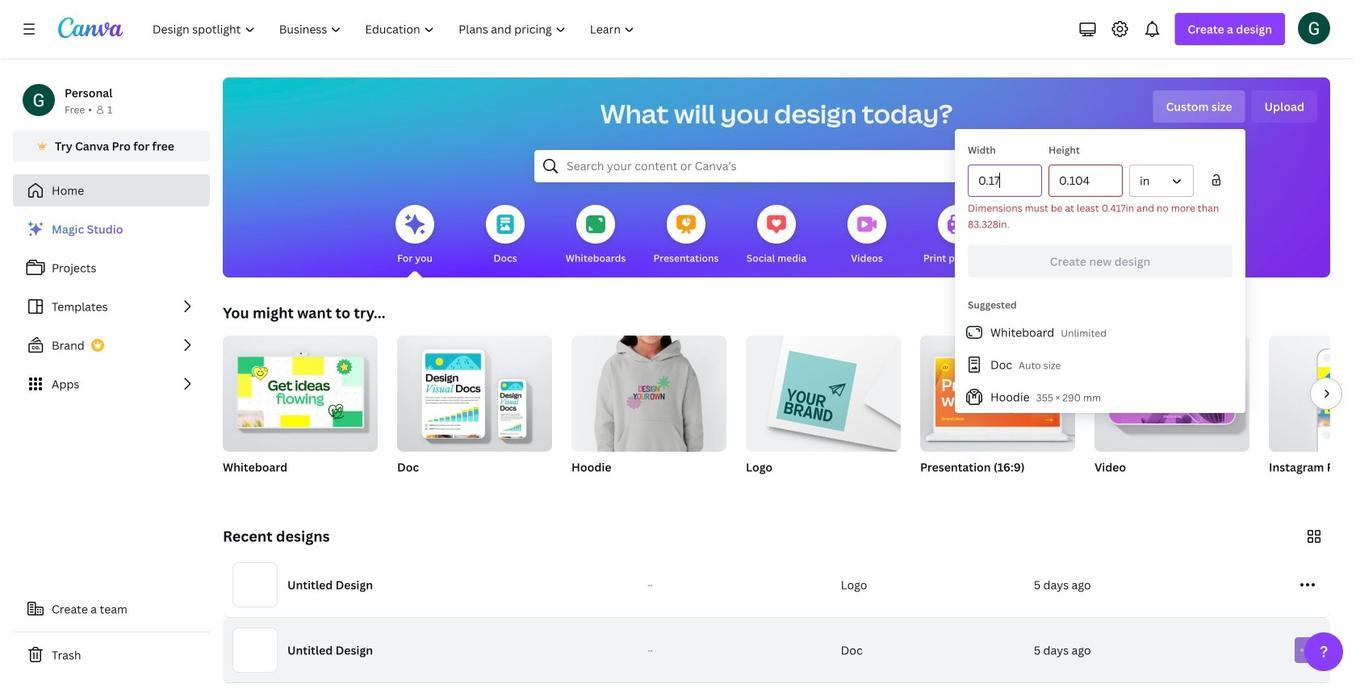 Task type: locate. For each thing, give the bounding box(es) containing it.
top level navigation element
[[142, 13, 649, 45]]

None search field
[[535, 150, 1019, 183]]

alert
[[968, 200, 1233, 233]]

None number field
[[979, 166, 1032, 196], [1060, 166, 1113, 196], [979, 166, 1032, 196], [1060, 166, 1113, 196]]

1 horizontal spatial list
[[956, 317, 1246, 414]]

group
[[223, 330, 378, 496], [223, 330, 378, 452], [397, 330, 552, 496], [397, 330, 552, 452], [572, 330, 727, 496], [572, 330, 727, 452], [746, 330, 901, 496], [746, 330, 901, 452], [921, 336, 1076, 496], [921, 336, 1076, 452], [1095, 336, 1250, 496], [1270, 336, 1357, 496]]

Units: in button
[[1130, 165, 1195, 197]]

0 horizontal spatial list
[[13, 213, 210, 401]]

Search search field
[[567, 151, 987, 182]]

list
[[13, 213, 210, 401], [956, 317, 1246, 414]]



Task type: describe. For each thing, give the bounding box(es) containing it.
greg robinson image
[[1299, 12, 1331, 44]]



Task type: vqa. For each thing, say whether or not it's contained in the screenshot.
The A
no



